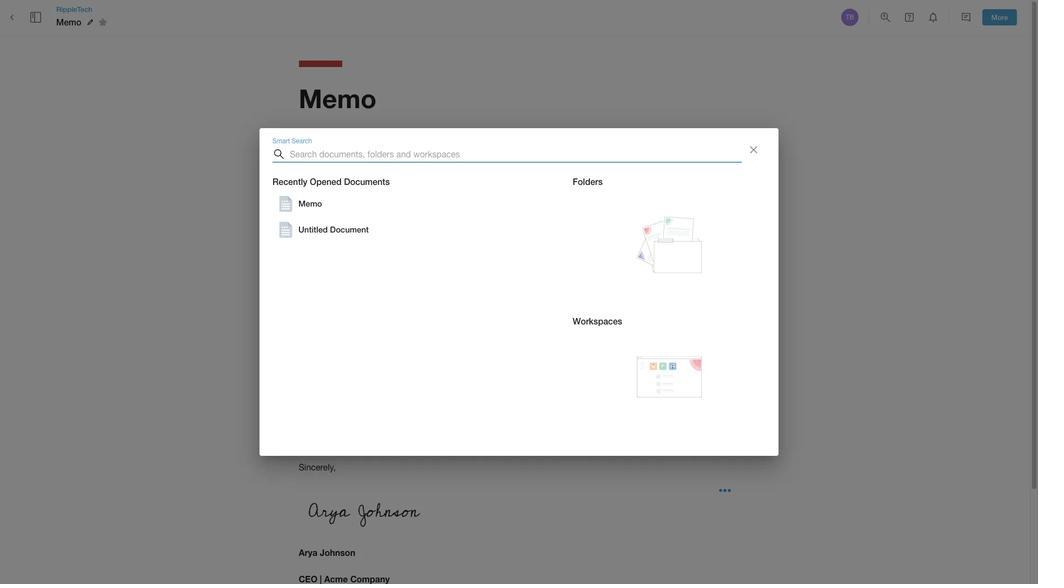 Task type: vqa. For each thing, say whether or not it's contained in the screenshot.
EDIT COLLABORATORS
no



Task type: describe. For each thing, give the bounding box(es) containing it.
documents
[[344, 176, 390, 187]]

anyone
[[377, 217, 406, 227]]

rippletech
[[56, 5, 92, 13]]

read.
[[689, 383, 709, 393]]

untitled document link
[[277, 221, 547, 239]]

document
[[330, 225, 369, 235]]

short
[[619, 383, 639, 393]]

tb
[[847, 14, 855, 21]]

memo link
[[277, 195, 547, 213]]

2 horizontal spatial the
[[482, 383, 495, 393]]

favorite image
[[96, 16, 109, 29]]

memo
[[497, 383, 521, 393]]

recently
[[273, 176, 308, 187]]

smart
[[273, 137, 290, 145]]

dialog containing recently opened documents
[[260, 128, 779, 456]]

recently opened documents
[[273, 176, 390, 187]]

search
[[292, 137, 312, 145]]

what
[[461, 383, 480, 393]]

memo inside dialog
[[299, 199, 322, 209]]

smart search
[[273, 137, 312, 145]]

get
[[384, 383, 398, 393]]

point
[[415, 383, 434, 393]]

sincerely,
[[299, 462, 336, 472]]

about
[[437, 383, 459, 393]]

0 horizontal spatial the
[[400, 383, 412, 393]]

untitled
[[299, 225, 328, 235]]

opened
[[310, 176, 342, 187]]

cc: send copies to anyone affected by the memo.
[[299, 217, 495, 227]]

1 vertical spatial memo
[[299, 83, 377, 114]]

from:
[[299, 190, 323, 201]]

workspaces
[[573, 316, 623, 326]]

1 vertical spatial to
[[679, 383, 687, 393]]

arya
[[299, 548, 318, 558]]

more button
[[983, 9, 1018, 26]]

easy
[[659, 383, 676, 393]]

rippletech link
[[56, 4, 111, 14]]



Task type: locate. For each thing, give the bounding box(es) containing it.
memo.
[[468, 217, 495, 227]]

simple,
[[589, 383, 617, 393]]

copies
[[339, 217, 365, 227]]

1 horizontal spatial the
[[454, 217, 466, 227]]

the
[[454, 217, 466, 227], [400, 383, 412, 393], [482, 383, 495, 393]]

send
[[317, 217, 337, 227]]

0 horizontal spatial to
[[367, 217, 375, 227]]

0 vertical spatial to
[[367, 217, 375, 227]]

more
[[992, 13, 1009, 21]]

memo
[[56, 17, 81, 27], [299, 83, 377, 114], [299, 199, 322, 209]]

tb button
[[840, 7, 861, 28]]

acme company
[[299, 136, 397, 151]]

the right the "get"
[[400, 383, 412, 393]]

untitled document
[[299, 225, 369, 235]]

Search documents, folders and workspaces text field
[[290, 146, 742, 163]]

johnson
[[320, 548, 356, 558]]

to right easy
[[679, 383, 687, 393]]

keep
[[560, 383, 580, 393]]

get the point about what the memo is about. keep it simple, short and easy to read.
[[381, 383, 709, 393]]

memo up cc:
[[299, 199, 322, 209]]

folders
[[573, 176, 603, 187]]

to:
[[299, 164, 311, 174]]

1 horizontal spatial to
[[679, 383, 687, 393]]

2 vertical spatial memo
[[299, 199, 322, 209]]

company
[[338, 136, 397, 151]]

to
[[367, 217, 375, 227], [679, 383, 687, 393]]

memo up acme company
[[299, 83, 377, 114]]

affected
[[408, 217, 439, 227]]

is
[[524, 383, 530, 393]]

acme
[[299, 136, 335, 151]]

it
[[582, 383, 587, 393]]

and
[[642, 383, 656, 393]]

by
[[442, 217, 451, 227]]

to right copies
[[367, 217, 375, 227]]

to inside cc: send copies to anyone affected by the memo.
[[367, 217, 375, 227]]

dialog
[[260, 128, 779, 456]]

arya johnson
[[299, 548, 356, 558]]

the right what
[[482, 383, 495, 393]]

the inside cc: send copies to anyone affected by the memo.
[[454, 217, 466, 227]]

memo down the rippletech
[[56, 17, 81, 27]]

0 vertical spatial memo
[[56, 17, 81, 27]]

cc:
[[299, 217, 314, 227]]

the right by
[[454, 217, 466, 227]]

about.
[[532, 383, 557, 393]]



